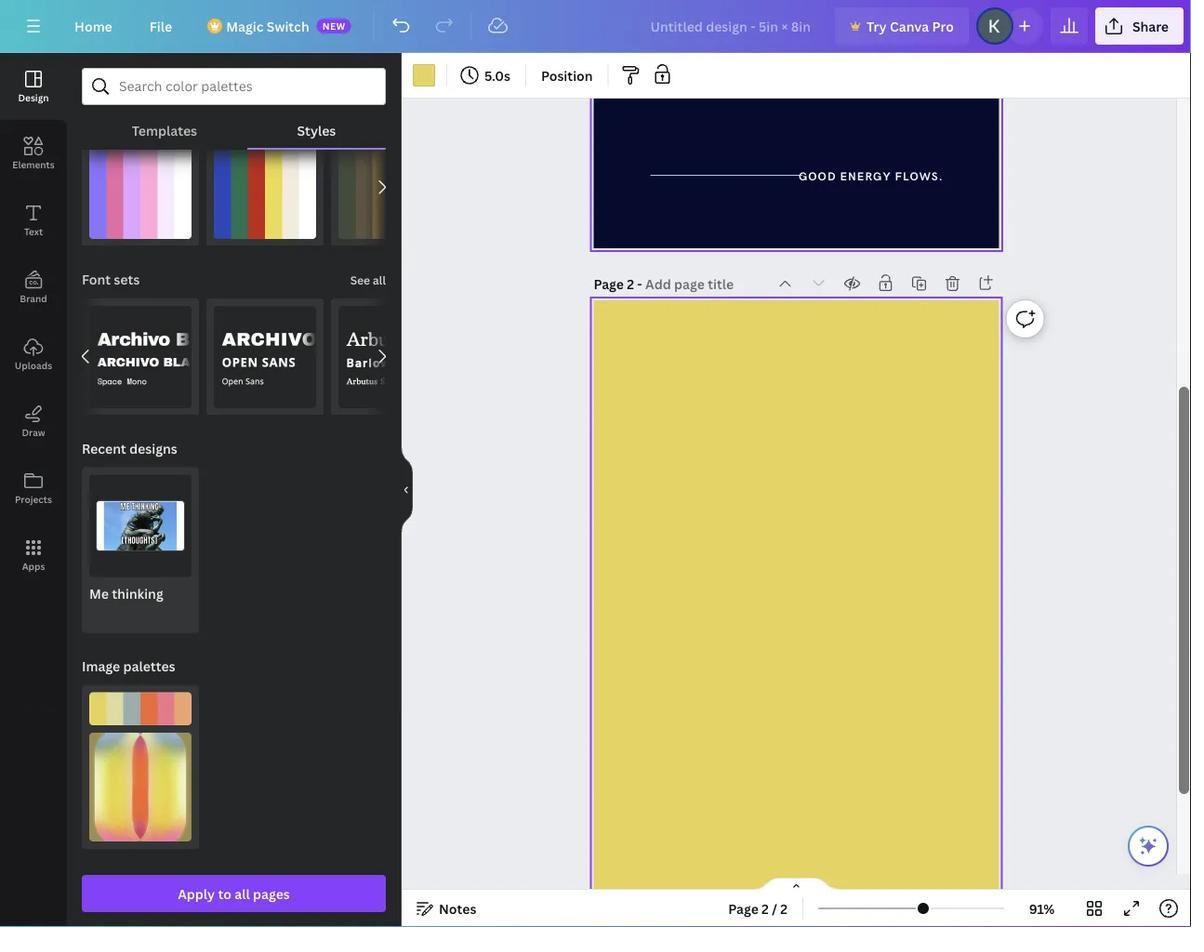 Task type: vqa. For each thing, say whether or not it's contained in the screenshot.
91%
yes



Task type: locate. For each thing, give the bounding box(es) containing it.
page left -
[[594, 275, 624, 293]]

all
[[373, 273, 386, 288], [235, 885, 250, 903]]

pro
[[933, 17, 954, 35]]

font sets button
[[80, 261, 142, 298]]

page
[[594, 275, 624, 293], [729, 900, 759, 918]]

0 vertical spatial page
[[594, 275, 624, 293]]

page 2 / 2
[[729, 900, 788, 918]]

0 horizontal spatial 2
[[627, 275, 634, 293]]

try canva pro
[[867, 17, 954, 35]]

share
[[1133, 17, 1169, 35]]

2 left /
[[762, 900, 769, 918]]

apply "sylvan lace" style image
[[339, 136, 441, 239]]

share button
[[1096, 7, 1184, 45]]

2 right /
[[781, 900, 788, 918]]

try canva pro button
[[835, 7, 969, 45]]

all right see
[[373, 273, 386, 288]]

all right to
[[235, 885, 250, 903]]

energy
[[840, 170, 892, 184]]

page left /
[[729, 900, 759, 918]]

templates button
[[82, 113, 247, 148]]

magic switch
[[226, 17, 310, 35]]

draw
[[22, 426, 45, 439]]

apply "toy store" style image
[[214, 136, 316, 239]]

1 vertical spatial all
[[235, 885, 250, 903]]

apply
[[178, 885, 215, 903]]

magic
[[226, 17, 264, 35]]

2 left -
[[627, 275, 634, 293]]

5.0s button
[[455, 60, 518, 90]]

1 horizontal spatial 2
[[762, 900, 769, 918]]

1 horizontal spatial page
[[729, 900, 759, 918]]

0 horizontal spatial all
[[235, 885, 250, 903]]

elements button
[[0, 120, 67, 187]]

styles
[[297, 121, 336, 139]]

Page title text field
[[646, 274, 736, 293]]

1 horizontal spatial all
[[373, 273, 386, 288]]

templates
[[132, 121, 197, 139]]

me thinking
[[89, 585, 163, 603]]

good
[[799, 170, 837, 184]]

1 vertical spatial page
[[729, 900, 759, 918]]

side panel tab list
[[0, 53, 67, 589]]

me thinking button
[[82, 468, 199, 633]]

page for page 2 -
[[594, 275, 624, 293]]

all inside see all button
[[373, 273, 386, 288]]

projects button
[[0, 455, 67, 522]]

brand button
[[0, 254, 67, 321]]

switch
[[267, 17, 310, 35]]

canva
[[890, 17, 930, 35]]

Design title text field
[[636, 7, 828, 45]]

page inside button
[[729, 900, 759, 918]]

Search color palettes search field
[[119, 69, 349, 104]]

pages
[[253, 885, 290, 903]]

see
[[350, 273, 370, 288]]

0 vertical spatial all
[[373, 273, 386, 288]]

recent
[[82, 440, 126, 458]]

font
[[82, 271, 111, 288]]

0 horizontal spatial page
[[594, 275, 624, 293]]

2
[[627, 275, 634, 293], [762, 900, 769, 918], [781, 900, 788, 918]]

page for page 2 / 2
[[729, 900, 759, 918]]

uploads
[[15, 359, 52, 372]]

good energy flows.
[[799, 170, 944, 184]]

text
[[24, 225, 43, 238]]



Task type: describe. For each thing, give the bounding box(es) containing it.
home link
[[60, 7, 127, 45]]

file button
[[135, 7, 187, 45]]

position button
[[534, 60, 601, 90]]

design
[[18, 91, 49, 104]]

image
[[82, 658, 120, 676]]

design button
[[0, 53, 67, 120]]

#e8d253 image
[[413, 64, 435, 87]]

2 for /
[[762, 900, 769, 918]]

apply to all pages button
[[82, 875, 386, 913]]

palettes
[[123, 658, 175, 676]]

see all button
[[349, 261, 388, 298]]

/
[[772, 900, 778, 918]]

to
[[218, 885, 232, 903]]

page 2 / 2 button
[[721, 894, 796, 924]]

#e8d253 image
[[413, 64, 435, 87]]

designs
[[129, 440, 177, 458]]

image palettes
[[82, 658, 175, 676]]

apps button
[[0, 522, 67, 589]]

2 for -
[[627, 275, 634, 293]]

main menu bar
[[0, 0, 1192, 53]]

position
[[541, 67, 593, 84]]

5.0s
[[485, 67, 511, 84]]

me
[[89, 585, 109, 603]]

recent designs
[[82, 440, 177, 458]]

all inside apply to all pages button
[[235, 885, 250, 903]]

apply "cosmic flair" style image
[[89, 136, 192, 239]]

see all
[[350, 273, 386, 288]]

home
[[74, 17, 112, 35]]

file
[[150, 17, 172, 35]]

notes button
[[409, 894, 484, 924]]

styles button
[[247, 113, 386, 148]]

brand
[[20, 292, 47, 305]]

thinking
[[112, 585, 163, 603]]

projects
[[15, 493, 52, 506]]

text button
[[0, 187, 67, 254]]

canva assistant image
[[1138, 835, 1160, 858]]

draw button
[[0, 388, 67, 455]]

try
[[867, 17, 887, 35]]

notes
[[439, 900, 477, 918]]

page 2 -
[[594, 275, 646, 293]]

elements
[[12, 158, 55, 171]]

2 horizontal spatial 2
[[781, 900, 788, 918]]

91%
[[1030, 900, 1055, 918]]

font sets
[[82, 271, 140, 288]]

apply to all pages
[[178, 885, 290, 903]]

91% button
[[1012, 894, 1073, 924]]

apps
[[22, 560, 45, 573]]

sets
[[114, 271, 140, 288]]

-
[[638, 275, 643, 293]]

show pages image
[[752, 877, 841, 892]]

flows.
[[895, 170, 944, 184]]

dreamy escapism oblongs image
[[89, 733, 192, 842]]

hide image
[[401, 446, 413, 535]]

new
[[323, 20, 346, 32]]

uploads button
[[0, 321, 67, 388]]



